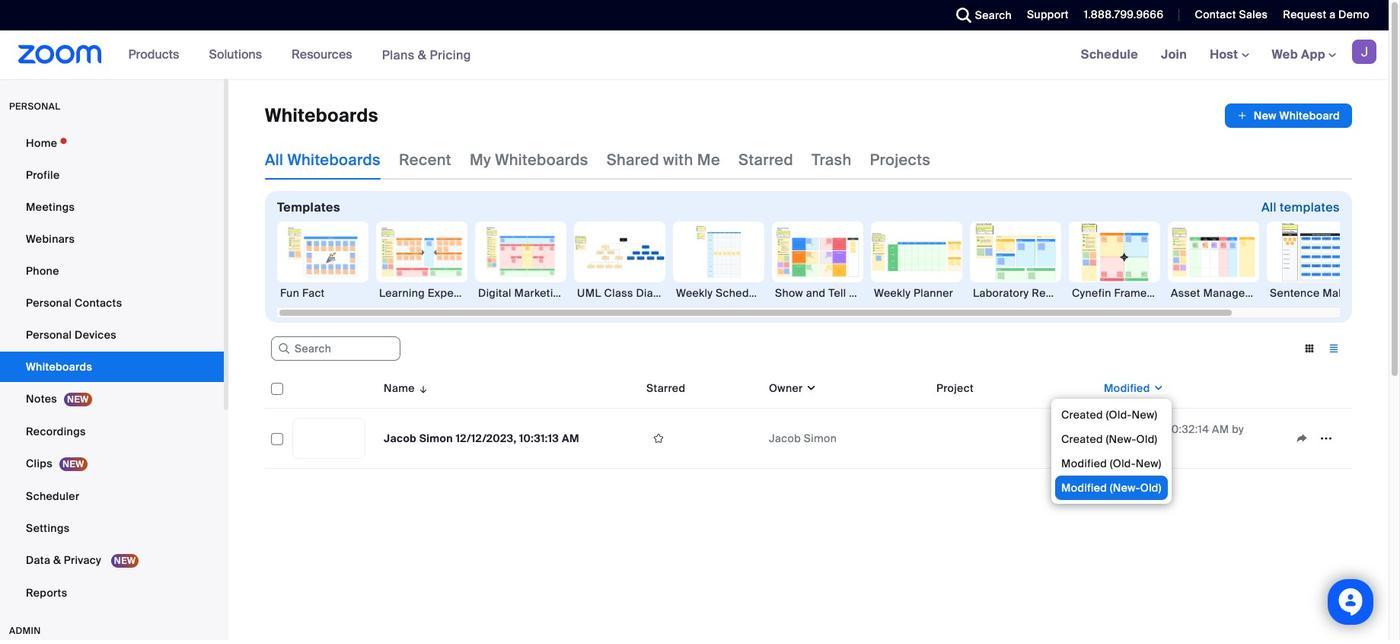 Task type: vqa. For each thing, say whether or not it's contained in the screenshot.
Whiteboard
yes



Task type: describe. For each thing, give the bounding box(es) containing it.
simon for jacob simon 12/12/2023, 10:31:13 am
[[420, 432, 453, 446]]

asset management
[[1172, 286, 1273, 300]]

menu containing created (old-new)
[[1052, 399, 1172, 504]]

pricing
[[430, 47, 471, 63]]

products button
[[128, 30, 186, 79]]

with inside button
[[849, 286, 871, 300]]

schedule inside meetings navigation
[[1081, 46, 1139, 62]]

whiteboards link
[[0, 352, 224, 382]]

scheduler link
[[0, 481, 224, 512]]

product information navigation
[[117, 30, 483, 80]]

0 horizontal spatial 12/12/2023,
[[456, 432, 517, 446]]

data & privacy link
[[0, 545, 224, 577]]

join
[[1162, 46, 1188, 62]]

recent
[[399, 150, 452, 170]]

modified for modified
[[1105, 382, 1151, 395]]

clips
[[26, 457, 53, 471]]

me
[[698, 150, 721, 170]]

settings link
[[0, 513, 224, 544]]

all for all templates
[[1262, 200, 1277, 216]]

owner button
[[769, 381, 817, 396]]

resources
[[292, 46, 352, 62]]

show and tell with a twist
[[775, 286, 909, 300]]

& for pricing
[[418, 47, 427, 63]]

uml class diagram
[[577, 286, 680, 300]]

Search text field
[[271, 337, 401, 361]]

demo
[[1339, 8, 1370, 21]]

sentence maker element
[[1268, 286, 1359, 301]]

personal for personal devices
[[26, 328, 72, 342]]

personal devices link
[[0, 320, 224, 350]]

phone
[[26, 264, 59, 278]]

created (old-new)
[[1062, 408, 1158, 422]]

sentence
[[1271, 286, 1320, 300]]

share image
[[1290, 432, 1315, 446]]

created (new-old)
[[1062, 433, 1158, 446]]

uml class diagram element
[[574, 286, 680, 301]]

my
[[470, 150, 491, 170]]

digital marketing canvas
[[478, 286, 608, 300]]

laboratory
[[974, 286, 1030, 300]]

host
[[1211, 46, 1242, 62]]

search
[[976, 8, 1012, 22]]

clips link
[[0, 449, 224, 480]]

add image
[[1238, 108, 1248, 123]]

templates
[[1281, 200, 1341, 216]]

trash
[[812, 150, 852, 170]]

home
[[26, 136, 57, 150]]

webinars
[[26, 232, 75, 246]]

shared with me
[[607, 150, 721, 170]]

privacy
[[64, 554, 101, 568]]

all templates
[[1262, 200, 1341, 216]]

reports link
[[0, 578, 224, 609]]

diagram
[[636, 286, 680, 300]]

learning experience canvas button
[[376, 222, 528, 301]]

new whiteboard button
[[1226, 104, 1353, 128]]

templates
[[277, 200, 340, 216]]

notes link
[[0, 384, 224, 415]]

uml
[[577, 286, 602, 300]]

sentence maker button
[[1268, 222, 1359, 301]]

& for privacy
[[53, 554, 61, 568]]

search button
[[945, 0, 1016, 30]]

new whiteboard
[[1255, 109, 1341, 123]]

whiteboards application
[[265, 104, 1353, 128]]

request
[[1284, 8, 1327, 21]]

class
[[605, 286, 634, 300]]

(old- for created
[[1107, 408, 1132, 422]]

data
[[26, 554, 50, 568]]

twist
[[883, 286, 909, 300]]

whiteboards inside personal menu menu
[[26, 360, 92, 374]]

maker
[[1323, 286, 1356, 300]]

web app
[[1273, 46, 1326, 62]]

learning
[[379, 286, 425, 300]]

weekly planner button
[[871, 222, 963, 301]]

cynefin framework button
[[1070, 222, 1172, 301]]

new) for created (old-new)
[[1132, 408, 1158, 422]]

framework
[[1115, 286, 1172, 300]]

0 horizontal spatial starred
[[647, 382, 686, 395]]

profile link
[[0, 160, 224, 190]]

profile picture image
[[1353, 40, 1377, 64]]

old) for modified (new-old)
[[1141, 481, 1162, 495]]

experience
[[428, 286, 487, 300]]

grid mode, not selected image
[[1298, 342, 1322, 356]]

by
[[1233, 423, 1245, 436]]

jacob simon 12/12/2023, 10:31:13 am
[[384, 432, 580, 446]]

request a demo
[[1284, 8, 1370, 21]]

scheduler
[[26, 490, 80, 504]]

modified for modified (old-new)
[[1062, 457, 1108, 471]]

modified for modified (new-old)
[[1062, 481, 1108, 495]]

cynefin
[[1073, 286, 1112, 300]]

asset management button
[[1169, 222, 1273, 301]]

laboratory report element
[[970, 286, 1068, 301]]

am inside the 12/12/2023, 10:32:14 am by jacob simon
[[1213, 423, 1230, 436]]

laboratory report button
[[970, 222, 1068, 301]]

solutions button
[[209, 30, 269, 79]]

10:31:13
[[520, 432, 559, 446]]

with inside tabs of all whiteboard page tab list
[[664, 150, 694, 170]]

host button
[[1211, 46, 1250, 62]]

1.888.799.9666 button up join
[[1073, 0, 1168, 30]]

weekly for weekly schedule
[[676, 286, 713, 300]]

name
[[384, 382, 415, 395]]

list mode, selected image
[[1322, 342, 1347, 356]]

cynefin framework element
[[1070, 286, 1172, 301]]

zoom logo image
[[18, 45, 102, 64]]

planner
[[914, 286, 954, 300]]

schedule inside button
[[716, 286, 765, 300]]

contact
[[1196, 8, 1237, 21]]

my whiteboards
[[470, 150, 589, 170]]

tell
[[829, 286, 847, 300]]

more options for jacob simon 12/12/2023, 10:31:13 am image
[[1315, 432, 1339, 446]]

all for all whiteboards
[[265, 150, 284, 170]]

management
[[1204, 286, 1273, 300]]

data & privacy
[[26, 554, 104, 568]]

profile
[[26, 168, 60, 182]]

show and tell with a twist button
[[772, 222, 909, 301]]

simon for jacob simon
[[804, 432, 837, 446]]

asset
[[1172, 286, 1201, 300]]



Task type: locate. For each thing, give the bounding box(es) containing it.
1 vertical spatial schedule
[[716, 286, 765, 300]]

down image
[[1151, 381, 1165, 396]]

0 horizontal spatial simon
[[420, 432, 453, 446]]

0 vertical spatial (old-
[[1107, 408, 1132, 422]]

all whiteboards
[[265, 150, 381, 170]]

a inside show and tell with a twist element
[[874, 286, 880, 300]]

1 canvas from the left
[[490, 286, 528, 300]]

a left demo
[[1330, 8, 1336, 21]]

1 vertical spatial a
[[874, 286, 880, 300]]

web app button
[[1273, 46, 1337, 62]]

marketing
[[515, 286, 567, 300]]

whiteboard
[[1280, 109, 1341, 123]]

whiteboards
[[265, 104, 379, 127], [288, 150, 381, 170], [495, 150, 589, 170], [26, 360, 92, 374]]

whiteboards down "personal devices"
[[26, 360, 92, 374]]

0 horizontal spatial weekly
[[676, 286, 713, 300]]

thumbnail of jacob simon 12/12/2023, 10:31:13 am image
[[293, 419, 365, 459]]

tabs of all whiteboard page tab list
[[265, 140, 931, 180]]

2 horizontal spatial jacob
[[1105, 441, 1137, 455]]

plans & pricing
[[382, 47, 471, 63]]

learning experience canvas
[[379, 286, 528, 300]]

new)
[[1132, 408, 1158, 422], [1136, 457, 1162, 471]]

all inside tab list
[[265, 150, 284, 170]]

app
[[1302, 46, 1326, 62]]

meetings navigation
[[1070, 30, 1389, 80]]

created for created (new-old)
[[1062, 433, 1104, 446]]

12/12/2023,
[[1105, 423, 1165, 436], [456, 432, 517, 446]]

schedule left the show
[[716, 286, 765, 300]]

1 vertical spatial &
[[53, 554, 61, 568]]

1 vertical spatial (old-
[[1111, 457, 1136, 471]]

project
[[937, 382, 974, 395]]

0 vertical spatial new)
[[1132, 408, 1158, 422]]

1 horizontal spatial schedule
[[1081, 46, 1139, 62]]

new) down the modified dropdown button
[[1132, 408, 1158, 422]]

2 created from the top
[[1062, 433, 1104, 446]]

fun
[[280, 286, 299, 300]]

jacob for jacob simon 12/12/2023, 10:31:13 am
[[384, 432, 417, 446]]

0 horizontal spatial schedule
[[716, 286, 765, 300]]

jacob down 'name'
[[384, 432, 417, 446]]

2 vertical spatial modified
[[1062, 481, 1108, 495]]

0 horizontal spatial jacob
[[384, 432, 417, 446]]

1 horizontal spatial with
[[849, 286, 871, 300]]

new) down the 12/12/2023, 10:32:14 am by jacob simon
[[1136, 457, 1162, 471]]

1 vertical spatial new)
[[1136, 457, 1162, 471]]

10:32:14
[[1168, 423, 1210, 436]]

weekly schedule element
[[673, 286, 765, 301]]

join link
[[1150, 30, 1199, 79]]

simon down down image
[[804, 432, 837, 446]]

fact
[[302, 286, 325, 300]]

owner
[[769, 382, 803, 395]]

canvas for learning experience canvas
[[490, 286, 528, 300]]

simon down the arrow down image
[[420, 432, 453, 446]]

0 vertical spatial a
[[1330, 8, 1336, 21]]

& right data
[[53, 554, 61, 568]]

schedule down the 1.888.799.9666
[[1081, 46, 1139, 62]]

personal menu menu
[[0, 128, 224, 610]]

whiteboards up the templates
[[288, 150, 381, 170]]

jacob for jacob simon
[[769, 432, 801, 446]]

digital marketing canvas element
[[475, 286, 608, 301]]

modified down "created (new-old)" at the bottom right of the page
[[1062, 457, 1108, 471]]

show
[[775, 286, 804, 300]]

contact sales
[[1196, 8, 1269, 21]]

1.888.799.9666 button
[[1073, 0, 1168, 30], [1085, 8, 1164, 21]]

1 horizontal spatial &
[[418, 47, 427, 63]]

application containing name
[[265, 369, 1364, 481]]

all
[[265, 150, 284, 170], [1262, 200, 1277, 216]]

admin
[[9, 625, 41, 638]]

personal contacts link
[[0, 288, 224, 318]]

1 vertical spatial personal
[[26, 328, 72, 342]]

cell
[[931, 436, 1098, 442]]

0 vertical spatial modified
[[1105, 382, 1151, 395]]

1 horizontal spatial simon
[[804, 432, 837, 446]]

whiteboards right my
[[495, 150, 589, 170]]

weekly planner
[[874, 286, 954, 300]]

1 vertical spatial created
[[1062, 433, 1104, 446]]

12/12/2023, left 10:31:13
[[456, 432, 517, 446]]

created for created (old-new)
[[1062, 408, 1104, 422]]

(new- for modified
[[1111, 481, 1141, 495]]

solutions
[[209, 46, 262, 62]]

plans
[[382, 47, 415, 63]]

1 horizontal spatial a
[[1330, 8, 1336, 21]]

jacob inside the 12/12/2023, 10:32:14 am by jacob simon
[[1105, 441, 1137, 455]]

menu
[[1052, 399, 1172, 504]]

1 vertical spatial starred
[[647, 382, 686, 395]]

fun fact element
[[277, 286, 369, 301]]

1 horizontal spatial am
[[1213, 423, 1230, 436]]

& right plans on the left of page
[[418, 47, 427, 63]]

0 vertical spatial with
[[664, 150, 694, 170]]

a left "twist"
[[874, 286, 880, 300]]

old) for created (new-old)
[[1137, 433, 1158, 446]]

report
[[1032, 286, 1068, 300]]

meetings
[[26, 200, 75, 214]]

sentence maker
[[1271, 286, 1356, 300]]

personal down the personal contacts at the left top
[[26, 328, 72, 342]]

(new-
[[1107, 433, 1137, 446], [1111, 481, 1141, 495]]

down image
[[803, 381, 817, 396]]

(new- for created
[[1107, 433, 1137, 446]]

with
[[664, 150, 694, 170], [849, 286, 871, 300]]

0 horizontal spatial am
[[562, 432, 580, 446]]

whiteboards inside application
[[265, 104, 379, 127]]

new) for modified (old-new)
[[1136, 457, 1162, 471]]

0 horizontal spatial &
[[53, 554, 61, 568]]

12/12/2023, inside the 12/12/2023, 10:32:14 am by jacob simon
[[1105, 423, 1165, 436]]

(old- up "created (new-old)" at the bottom right of the page
[[1107, 408, 1132, 422]]

0 vertical spatial all
[[265, 150, 284, 170]]

1 vertical spatial old)
[[1141, 481, 1162, 495]]

banner containing products
[[0, 30, 1389, 80]]

starred
[[739, 150, 794, 170], [647, 382, 686, 395]]

am right 10:31:13
[[562, 432, 580, 446]]

1 horizontal spatial 12/12/2023,
[[1105, 423, 1165, 436]]

2 weekly from the left
[[874, 286, 911, 300]]

modified up created (old-new)
[[1105, 382, 1151, 395]]

1 created from the top
[[1062, 408, 1104, 422]]

modified (new-old)
[[1062, 481, 1162, 495]]

schedule link
[[1070, 30, 1150, 79]]

all left 'templates'
[[1262, 200, 1277, 216]]

1 personal from the top
[[26, 296, 72, 310]]

learning experience canvas element
[[376, 286, 528, 301]]

12/12/2023, 10:32:14 am by jacob simon
[[1105, 423, 1245, 455]]

personal
[[26, 296, 72, 310], [26, 328, 72, 342]]

(new- up modified (old-new)
[[1107, 433, 1137, 446]]

a
[[1330, 8, 1336, 21], [874, 286, 880, 300]]

2 horizontal spatial simon
[[1139, 441, 1172, 455]]

created down created (old-new)
[[1062, 433, 1104, 446]]

0 vertical spatial personal
[[26, 296, 72, 310]]

am left by
[[1213, 423, 1230, 436]]

home link
[[0, 128, 224, 158]]

support link
[[1016, 0, 1073, 30], [1028, 8, 1069, 21]]

0 vertical spatial &
[[418, 47, 427, 63]]

asset management element
[[1169, 286, 1273, 301]]

1 horizontal spatial starred
[[739, 150, 794, 170]]

new
[[1255, 109, 1277, 123]]

jacob simon
[[769, 432, 837, 446]]

starred inside tabs of all whiteboard page tab list
[[739, 150, 794, 170]]

simon inside the 12/12/2023, 10:32:14 am by jacob simon
[[1139, 441, 1172, 455]]

12/12/2023, down created (old-new)
[[1105, 423, 1165, 436]]

1 horizontal spatial all
[[1262, 200, 1277, 216]]

canvas inside the digital marketing canvas "element"
[[569, 286, 608, 300]]

weekly schedule
[[676, 286, 765, 300]]

2 canvas from the left
[[569, 286, 608, 300]]

modified (old-new)
[[1062, 457, 1162, 471]]

arrow down image
[[415, 379, 429, 398]]

0 horizontal spatial canvas
[[490, 286, 528, 300]]

0 horizontal spatial a
[[874, 286, 880, 300]]

canvas for digital marketing canvas
[[569, 286, 608, 300]]

starred up click to star the whiteboard jacob simon 12/12/2023, 10:31:13 am image
[[647, 382, 686, 395]]

(old- up modified (new-old)
[[1111, 457, 1136, 471]]

click to star the whiteboard jacob simon 12/12/2023, 10:31:13 am image
[[647, 432, 671, 446]]

contacts
[[75, 296, 122, 310]]

laboratory report
[[974, 286, 1068, 300]]

application
[[265, 369, 1364, 481], [1290, 427, 1347, 450]]

(old- for modified
[[1111, 457, 1136, 471]]

fun fact button
[[277, 222, 369, 301]]

1 weekly from the left
[[676, 286, 713, 300]]

1 horizontal spatial canvas
[[569, 286, 608, 300]]

0 vertical spatial created
[[1062, 408, 1104, 422]]

0 vertical spatial starred
[[739, 150, 794, 170]]

digital
[[478, 286, 512, 300]]

canvas
[[490, 286, 528, 300], [569, 286, 608, 300]]

0 vertical spatial (new-
[[1107, 433, 1137, 446]]

simon down 10:32:14
[[1139, 441, 1172, 455]]

recordings link
[[0, 417, 224, 447]]

& inside product information navigation
[[418, 47, 427, 63]]

personal for personal contacts
[[26, 296, 72, 310]]

weekly schedule button
[[673, 222, 765, 301]]

all templates button
[[1262, 196, 1341, 220]]

with left me
[[664, 150, 694, 170]]

weekly planner element
[[871, 286, 963, 301]]

1.888.799.9666 button up schedule link
[[1085, 8, 1164, 21]]

request a demo link
[[1272, 0, 1389, 30], [1284, 8, 1370, 21]]

modified button
[[1105, 381, 1165, 396]]

support
[[1028, 8, 1069, 21]]

webinars link
[[0, 224, 224, 254]]

0 horizontal spatial all
[[265, 150, 284, 170]]

modified down modified (old-new)
[[1062, 481, 1108, 495]]

0 horizontal spatial with
[[664, 150, 694, 170]]

uml class diagram button
[[574, 222, 680, 301]]

jacob
[[384, 432, 417, 446], [769, 432, 801, 446], [1105, 441, 1137, 455]]

weekly
[[676, 286, 713, 300], [874, 286, 911, 300]]

with right the 'tell'
[[849, 286, 871, 300]]

personal devices
[[26, 328, 117, 342]]

shared
[[607, 150, 660, 170]]

modified inside dropdown button
[[1105, 382, 1151, 395]]

0 vertical spatial schedule
[[1081, 46, 1139, 62]]

sales
[[1240, 8, 1269, 21]]

show and tell with a twist element
[[772, 286, 909, 301]]

personal
[[9, 101, 61, 113]]

jacob down owner
[[769, 432, 801, 446]]

1 vertical spatial all
[[1262, 200, 1277, 216]]

1 vertical spatial (new-
[[1111, 481, 1141, 495]]

1 vertical spatial with
[[849, 286, 871, 300]]

old) down modified (old-new)
[[1141, 481, 1162, 495]]

1 horizontal spatial weekly
[[874, 286, 911, 300]]

whiteboards up all whiteboards
[[265, 104, 379, 127]]

personal contacts
[[26, 296, 122, 310]]

& inside personal menu menu
[[53, 554, 61, 568]]

0 vertical spatial old)
[[1137, 433, 1158, 446]]

starred right me
[[739, 150, 794, 170]]

jacob up modified (old-new)
[[1105, 441, 1137, 455]]

all inside button
[[1262, 200, 1277, 216]]

(new- down modified (old-new)
[[1111, 481, 1141, 495]]

2 personal from the top
[[26, 328, 72, 342]]

notes
[[26, 392, 57, 406]]

weekly for weekly planner
[[874, 286, 911, 300]]

personal down phone
[[26, 296, 72, 310]]

old) left 10:32:14
[[1137, 433, 1158, 446]]

1 horizontal spatial jacob
[[769, 432, 801, 446]]

all up the templates
[[265, 150, 284, 170]]

created up "created (new-old)" at the bottom right of the page
[[1062, 408, 1104, 422]]

resources button
[[292, 30, 359, 79]]

canvas inside "learning experience canvas" element
[[490, 286, 528, 300]]

banner
[[0, 30, 1389, 80]]

1 vertical spatial modified
[[1062, 457, 1108, 471]]

meetings link
[[0, 192, 224, 222]]



